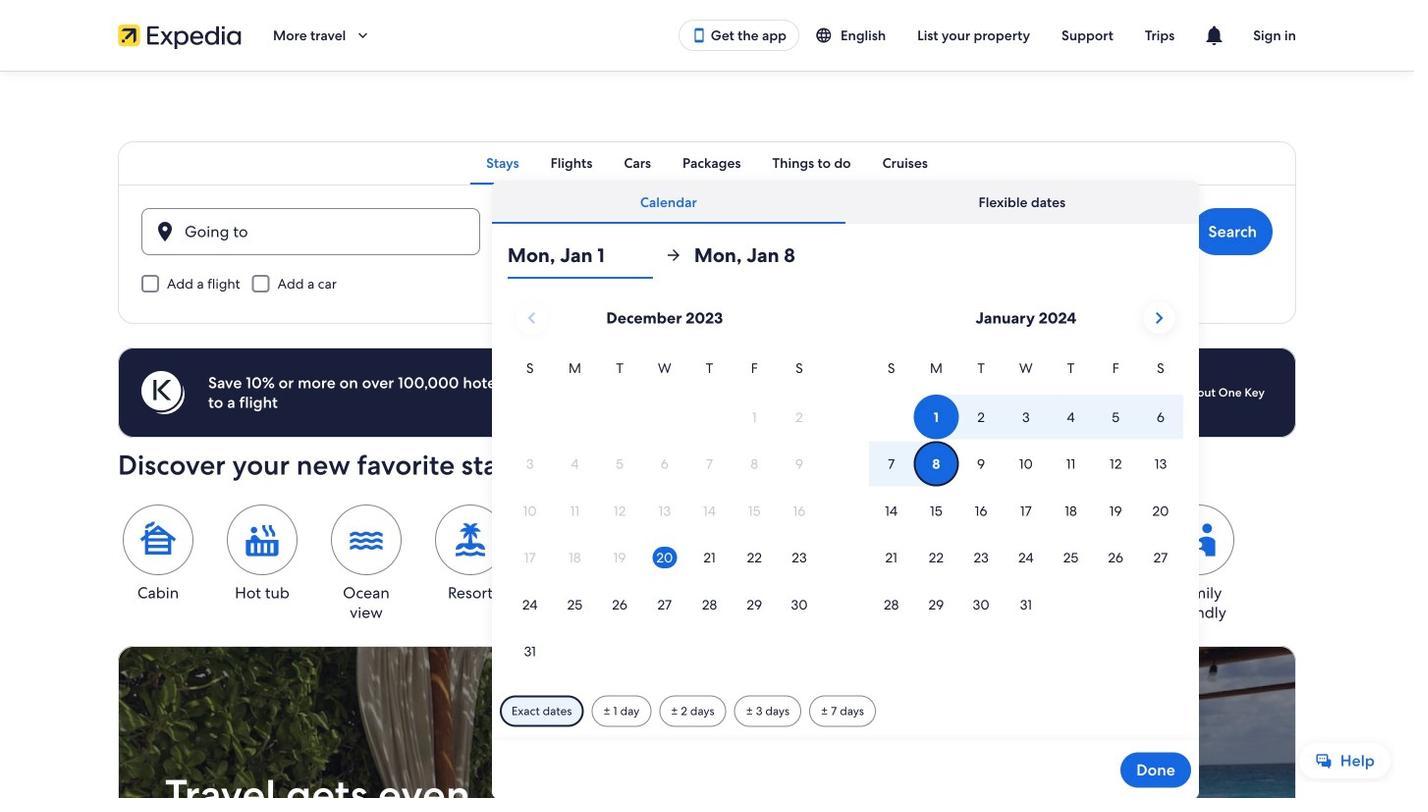 Task type: locate. For each thing, give the bounding box(es) containing it.
small image
[[815, 27, 841, 44]]

main content
[[0, 71, 1415, 799]]

tab list
[[118, 141, 1297, 185], [492, 181, 1199, 224]]

january 2024 element
[[869, 358, 1184, 629]]

application
[[508, 295, 1184, 676]]

today element
[[653, 547, 677, 569]]



Task type: vqa. For each thing, say whether or not it's contained in the screenshot.
Application
yes



Task type: describe. For each thing, give the bounding box(es) containing it.
download the app button image
[[691, 28, 707, 43]]

travel sale activities deals image
[[118, 646, 1297, 799]]

directional image
[[665, 247, 683, 264]]

expedia logo image
[[118, 22, 242, 49]]

next month image
[[1148, 306, 1171, 330]]

previous month image
[[520, 306, 544, 330]]

december 2023 element
[[508, 358, 822, 676]]

communication center icon image
[[1203, 24, 1226, 47]]

more travel image
[[354, 27, 372, 44]]



